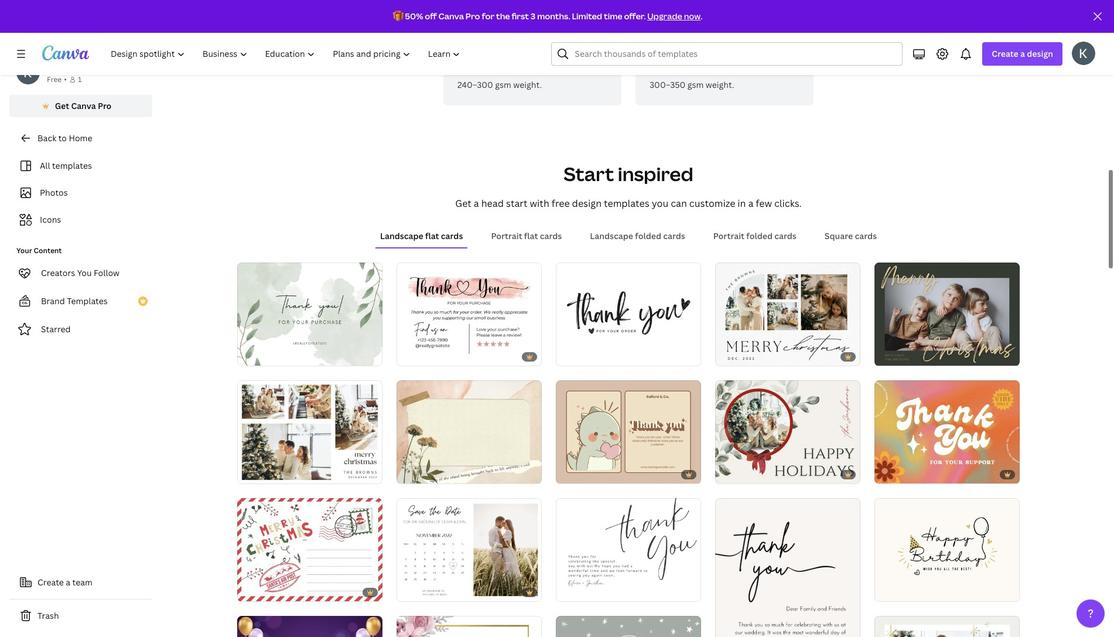 Task type: vqa. For each thing, say whether or not it's contained in the screenshot.
second folded
yes



Task type: describe. For each thing, give the bounding box(es) containing it.
team
[[72, 577, 93, 588]]

durable
[[519, 62, 549, 73]]

white minimalist simple thank you card image
[[556, 263, 702, 366]]

icons
[[40, 214, 61, 225]]

from for premium
[[493, 44, 512, 55]]

get a head start with free design templates you can customize in a few clicks.
[[456, 197, 802, 210]]

upgrade now button
[[648, 11, 701, 22]]

beige flower rustic blank greeting gift card image
[[397, 380, 542, 484]]

3
[[531, 11, 536, 22]]

trash
[[38, 610, 59, 621]]

a for team
[[66, 577, 70, 588]]

•
[[64, 74, 67, 84]]

portrait flat cards button
[[487, 225, 567, 247]]

folded for portrait
[[747, 230, 773, 241]]

get canva pro button
[[9, 95, 152, 117]]

luxurious
[[725, 62, 761, 73]]

a for design
[[1021, 48, 1026, 59]]

pro inside button
[[98, 100, 112, 111]]

red and green organic illustrations christmas card image
[[237, 498, 383, 601]]

get for get canva pro
[[55, 100, 69, 111]]

1 horizontal spatial pro
[[466, 11, 480, 22]]

icons link
[[16, 209, 145, 231]]

back
[[38, 132, 56, 144]]

start inspired
[[564, 161, 694, 186]]

clicks.
[[775, 197, 802, 210]]

thicker,
[[465, 62, 494, 73]]

more
[[496, 62, 517, 73]]

portrait for portrait flat cards
[[491, 230, 523, 241]]

creators
[[41, 267, 75, 278]]

customize
[[690, 197, 736, 210]]

start
[[564, 161, 614, 186]]

a thicker, more durable paper choice.
[[458, 62, 605, 73]]

free
[[47, 74, 62, 84]]

get canva pro
[[55, 100, 112, 111]]

free •
[[47, 74, 67, 84]]

300–350 gsm weight.
[[650, 79, 735, 90]]

paper.
[[763, 62, 788, 73]]

weight. for deluxe
[[706, 79, 735, 90]]

the
[[496, 11, 510, 22]]

creators you follow link
[[9, 261, 152, 285]]

brand templates
[[41, 295, 108, 307]]

starred link
[[9, 318, 152, 341]]

flat for landscape
[[426, 230, 439, 241]]

portrait flat cards
[[491, 230, 562, 241]]

$9.50
[[707, 44, 729, 55]]

a for head
[[474, 197, 479, 210]]

modern calendar photo save the date invitation card image
[[397, 498, 542, 602]]

months.
[[538, 11, 571, 22]]

premium image
[[444, 0, 622, 20]]

from for deluxe
[[685, 44, 705, 55]]

minimalist thank you card image
[[237, 263, 383, 366]]

🎁 50% off canva pro for the first 3 months. limited time offer. upgrade now .
[[393, 11, 703, 22]]

simplistic photo collage christmas card image
[[716, 262, 861, 366]]

create a design
[[992, 48, 1054, 59]]

pink minimalist thank you for purchase card image
[[397, 263, 542, 366]]

off
[[425, 11, 437, 22]]

square cards
[[825, 230, 877, 241]]

paper
[[551, 62, 574, 73]]

0 horizontal spatial design
[[572, 197, 602, 210]]

landscape for landscape folded cards
[[590, 230, 634, 241]]

choice.
[[576, 62, 605, 73]]

portrait folded cards
[[714, 230, 797, 241]]

templates
[[67, 295, 108, 307]]

1 for premium
[[458, 44, 462, 55]]

most
[[703, 62, 723, 73]]

folded for landscape
[[635, 230, 662, 241]]

landscape flat cards button
[[376, 225, 468, 247]]

now
[[684, 11, 701, 22]]

0 vertical spatial canva
[[439, 11, 464, 22]]

landscape folded cards
[[590, 230, 686, 241]]

upgrade
[[648, 11, 683, 22]]

inspired
[[618, 161, 694, 186]]

family christmas card image
[[716, 380, 861, 484]]

thickest,
[[667, 62, 701, 73]]

premium 1 card(s) from $8.00
[[458, 25, 537, 55]]

head
[[482, 197, 504, 210]]

landscape for landscape flat cards
[[380, 230, 424, 241]]

our thickest, most luxurious paper.
[[650, 62, 788, 73]]

your content
[[16, 246, 62, 256]]

limited
[[572, 11, 603, 22]]

deluxe 1 card(s) from $9.50
[[650, 25, 729, 55]]



Task type: locate. For each thing, give the bounding box(es) containing it.
1 horizontal spatial weight.
[[706, 79, 735, 90]]

premium
[[458, 25, 504, 39]]

all templates
[[40, 160, 92, 171]]

1 horizontal spatial card(s)
[[656, 44, 683, 55]]

get inside button
[[55, 100, 69, 111]]

gsm down more
[[495, 79, 512, 90]]

get left head
[[456, 197, 472, 210]]

you
[[77, 267, 92, 278]]

white elegant modern calligraphy wedding thank you card image
[[556, 498, 702, 601]]

top level navigation element
[[103, 42, 471, 66]]

1 vertical spatial canva
[[71, 100, 96, 111]]

cards for landscape flat cards
[[441, 230, 463, 241]]

240–300 gsm weight.
[[458, 79, 542, 90]]

templates right all
[[52, 160, 92, 171]]

free
[[552, 197, 570, 210]]

0 horizontal spatial flat
[[426, 230, 439, 241]]

pro up back to home link on the top left of the page
[[98, 100, 112, 111]]

0 vertical spatial templates
[[52, 160, 92, 171]]

weight.
[[514, 79, 542, 90], [706, 79, 735, 90]]

0 horizontal spatial create
[[38, 577, 64, 588]]

design right free
[[572, 197, 602, 210]]

3 cards from the left
[[664, 230, 686, 241]]

2 gsm from the left
[[688, 79, 704, 90]]

neutral black and white minimalist wedding thank you card image
[[716, 498, 861, 637]]

canva right off
[[439, 11, 464, 22]]

you
[[652, 197, 669, 210]]

with
[[530, 197, 550, 210]]

1 horizontal spatial from
[[685, 44, 705, 55]]

a
[[458, 62, 463, 73]]

card(s) inside premium 1 card(s) from $8.00
[[464, 44, 491, 55]]

1 card(s) from the left
[[464, 44, 491, 55]]

flat for portrait
[[524, 230, 538, 241]]

portrait down in
[[714, 230, 745, 241]]

1 for deluxe
[[650, 44, 654, 55]]

starred
[[41, 324, 71, 335]]

1 horizontal spatial folded
[[747, 230, 773, 241]]

folded down few
[[747, 230, 773, 241]]

0 horizontal spatial from
[[493, 44, 512, 55]]

0 horizontal spatial card(s)
[[464, 44, 491, 55]]

photos link
[[16, 182, 145, 204]]

create inside button
[[38, 577, 64, 588]]

0 horizontal spatial weight.
[[514, 79, 542, 90]]

time
[[604, 11, 623, 22]]

from up thickest,
[[685, 44, 705, 55]]

back to home
[[38, 132, 92, 144]]

gsm for deluxe
[[688, 79, 704, 90]]

landscape
[[380, 230, 424, 241], [590, 230, 634, 241]]

pro left for
[[466, 11, 480, 22]]

2 landscape from the left
[[590, 230, 634, 241]]

0 horizontal spatial portrait
[[491, 230, 523, 241]]

1 horizontal spatial create
[[992, 48, 1019, 59]]

0 vertical spatial create
[[992, 48, 1019, 59]]

1 vertical spatial get
[[456, 197, 472, 210]]

0 vertical spatial get
[[55, 100, 69, 111]]

start
[[506, 197, 528, 210]]

weight. down our thickest, most luxurious paper.
[[706, 79, 735, 90]]

2 portrait from the left
[[714, 230, 745, 241]]

create for create a design
[[992, 48, 1019, 59]]

card(s) inside deluxe 1 card(s) from $9.50
[[656, 44, 683, 55]]

a inside dropdown button
[[1021, 48, 1026, 59]]

0 vertical spatial design
[[1028, 48, 1054, 59]]

1 horizontal spatial 1
[[458, 44, 462, 55]]

offer.
[[624, 11, 646, 22]]

photos
[[40, 187, 68, 198]]

gsm for premium
[[495, 79, 512, 90]]

square cards button
[[820, 225, 882, 247]]

gsm down thickest,
[[688, 79, 704, 90]]

4 cards from the left
[[775, 230, 797, 241]]

flat inside button
[[524, 230, 538, 241]]

pro
[[466, 11, 480, 22], [98, 100, 112, 111]]

canva inside "get canva pro" button
[[71, 100, 96, 111]]

green gold simple photo handwriting merry christmas holiday card image
[[875, 262, 1020, 366]]

2 flat from the left
[[524, 230, 538, 241]]

portrait for portrait folded cards
[[714, 230, 745, 241]]

all templates link
[[16, 155, 145, 177]]

your
[[16, 246, 32, 256]]

card(s) for premium
[[464, 44, 491, 55]]

1 cards from the left
[[441, 230, 463, 241]]

landscape inside landscape folded cards button
[[590, 230, 634, 241]]

cards for portrait flat cards
[[540, 230, 562, 241]]

2 horizontal spatial 1
[[650, 44, 654, 55]]

0 horizontal spatial 1
[[78, 74, 82, 84]]

to
[[58, 132, 67, 144]]

design left kendall parks icon
[[1028, 48, 1054, 59]]

follow
[[94, 267, 120, 278]]

card(s)
[[464, 44, 491, 55], [656, 44, 683, 55]]

creators you follow
[[41, 267, 120, 278]]

design
[[1028, 48, 1054, 59], [572, 197, 602, 210]]

card(s) up thicker,
[[464, 44, 491, 55]]

None search field
[[552, 42, 903, 66]]

can
[[671, 197, 687, 210]]

a inside button
[[66, 577, 70, 588]]

cards inside 'button'
[[441, 230, 463, 241]]

design inside dropdown button
[[1028, 48, 1054, 59]]

1 vertical spatial templates
[[604, 197, 650, 210]]

cards inside button
[[540, 230, 562, 241]]

0 horizontal spatial landscape
[[380, 230, 424, 241]]

1 from from the left
[[493, 44, 512, 55]]

square
[[825, 230, 853, 241]]

create inside dropdown button
[[992, 48, 1019, 59]]

portrait inside button
[[491, 230, 523, 241]]

0 horizontal spatial folded
[[635, 230, 662, 241]]

portrait down 'start'
[[491, 230, 523, 241]]

brown illustration thank you card image
[[556, 380, 702, 484]]

1 gsm from the left
[[495, 79, 512, 90]]

from inside deluxe 1 card(s) from $9.50
[[685, 44, 705, 55]]

1 portrait from the left
[[491, 230, 523, 241]]

photo collage christmas card image
[[237, 380, 383, 484]]

from
[[493, 44, 512, 55], [685, 44, 705, 55]]

🎁
[[393, 11, 404, 22]]

portrait
[[491, 230, 523, 241], [714, 230, 745, 241]]

home
[[69, 132, 92, 144]]

create a design button
[[983, 42, 1063, 66]]

0 horizontal spatial canva
[[71, 100, 96, 111]]

240–300
[[458, 79, 493, 90]]

1 horizontal spatial gsm
[[688, 79, 704, 90]]

colorful gradient thank your card image
[[875, 380, 1020, 484]]

1 inside premium 1 card(s) from $8.00
[[458, 44, 462, 55]]

cards for portrait folded cards
[[775, 230, 797, 241]]

$8.00
[[514, 44, 537, 55]]

from up more
[[493, 44, 512, 55]]

1 inside deluxe 1 card(s) from $9.50
[[650, 44, 654, 55]]

portrait inside button
[[714, 230, 745, 241]]

1 flat from the left
[[426, 230, 439, 241]]

Search search field
[[575, 43, 896, 65]]

landscape inside landscape flat cards 'button'
[[380, 230, 424, 241]]

get
[[55, 100, 69, 111], [456, 197, 472, 210]]

0 horizontal spatial gsm
[[495, 79, 512, 90]]

1 up the our
[[650, 44, 654, 55]]

weight. for premium
[[514, 79, 542, 90]]

few
[[756, 197, 773, 210]]

0 horizontal spatial get
[[55, 100, 69, 111]]

brand
[[41, 295, 65, 307]]

1
[[458, 44, 462, 55], [650, 44, 654, 55], [78, 74, 82, 84]]

create a team
[[38, 577, 93, 588]]

white pink elegant floral wedding thank you card image
[[397, 616, 542, 637]]

flat inside 'button'
[[426, 230, 439, 241]]

all
[[40, 160, 50, 171]]

create for create a team
[[38, 577, 64, 588]]

create
[[992, 48, 1019, 59], [38, 577, 64, 588]]

portrait folded cards button
[[709, 225, 802, 247]]

5 cards from the left
[[855, 230, 877, 241]]

1 vertical spatial pro
[[98, 100, 112, 111]]

get down •
[[55, 100, 69, 111]]

violet exciting happy birthday greeting card image
[[237, 616, 383, 637]]

cute grey and white snow globe snowman happy holidays holiday card image
[[556, 616, 702, 637]]

1 horizontal spatial design
[[1028, 48, 1054, 59]]

2 from from the left
[[685, 44, 705, 55]]

2 folded from the left
[[747, 230, 773, 241]]

2 card(s) from the left
[[656, 44, 683, 55]]

canva
[[439, 11, 464, 22], [71, 100, 96, 111]]

our
[[650, 62, 665, 73]]

1 weight. from the left
[[514, 79, 542, 90]]

weight. down the a thicker, more durable paper choice.
[[514, 79, 542, 90]]

for
[[482, 11, 495, 22]]

1 vertical spatial design
[[572, 197, 602, 210]]

card(s) down the deluxe
[[656, 44, 683, 55]]

1 horizontal spatial portrait
[[714, 230, 745, 241]]

beige minimalist holiday family photo merry christmas card image
[[875, 616, 1020, 637]]

0 horizontal spatial templates
[[52, 160, 92, 171]]

1 vertical spatial create
[[38, 577, 64, 588]]

1 landscape from the left
[[380, 230, 424, 241]]

landscape flat cards
[[380, 230, 463, 241]]

first
[[512, 11, 529, 22]]

folded
[[635, 230, 662, 241], [747, 230, 773, 241]]

from inside premium 1 card(s) from $8.00
[[493, 44, 512, 55]]

card(s) for deluxe
[[656, 44, 683, 55]]

1 horizontal spatial flat
[[524, 230, 538, 241]]

content
[[34, 246, 62, 256]]

300–350
[[650, 79, 686, 90]]

deluxe
[[650, 25, 686, 39]]

personal
[[47, 62, 82, 73]]

50%
[[405, 11, 423, 22]]

0 vertical spatial pro
[[466, 11, 480, 22]]

2 weight. from the left
[[706, 79, 735, 90]]

in
[[738, 197, 746, 210]]

1 horizontal spatial templates
[[604, 197, 650, 210]]

canva up home
[[71, 100, 96, 111]]

1 right •
[[78, 74, 82, 84]]

create a team button
[[9, 571, 152, 594]]

brand templates link
[[9, 290, 152, 313]]

trash link
[[9, 604, 152, 628]]

1 horizontal spatial landscape
[[590, 230, 634, 241]]

folded down you
[[635, 230, 662, 241]]

.
[[701, 11, 703, 22]]

1 folded from the left
[[635, 230, 662, 241]]

1 horizontal spatial get
[[456, 197, 472, 210]]

1 up a
[[458, 44, 462, 55]]

kendall parks image
[[1073, 42, 1096, 65]]

back to home link
[[9, 127, 152, 150]]

templates down start inspired
[[604, 197, 650, 210]]

white and gold modern greeting happy birthday card image
[[875, 498, 1020, 601]]

2 cards from the left
[[540, 230, 562, 241]]

cards for landscape folded cards
[[664, 230, 686, 241]]

deluxe image
[[636, 0, 814, 20]]

gsm
[[495, 79, 512, 90], [688, 79, 704, 90]]

landscape folded cards button
[[586, 225, 690, 247]]

get for get a head start with free design templates you can customize in a few clicks.
[[456, 197, 472, 210]]

0 horizontal spatial pro
[[98, 100, 112, 111]]

1 horizontal spatial canva
[[439, 11, 464, 22]]



